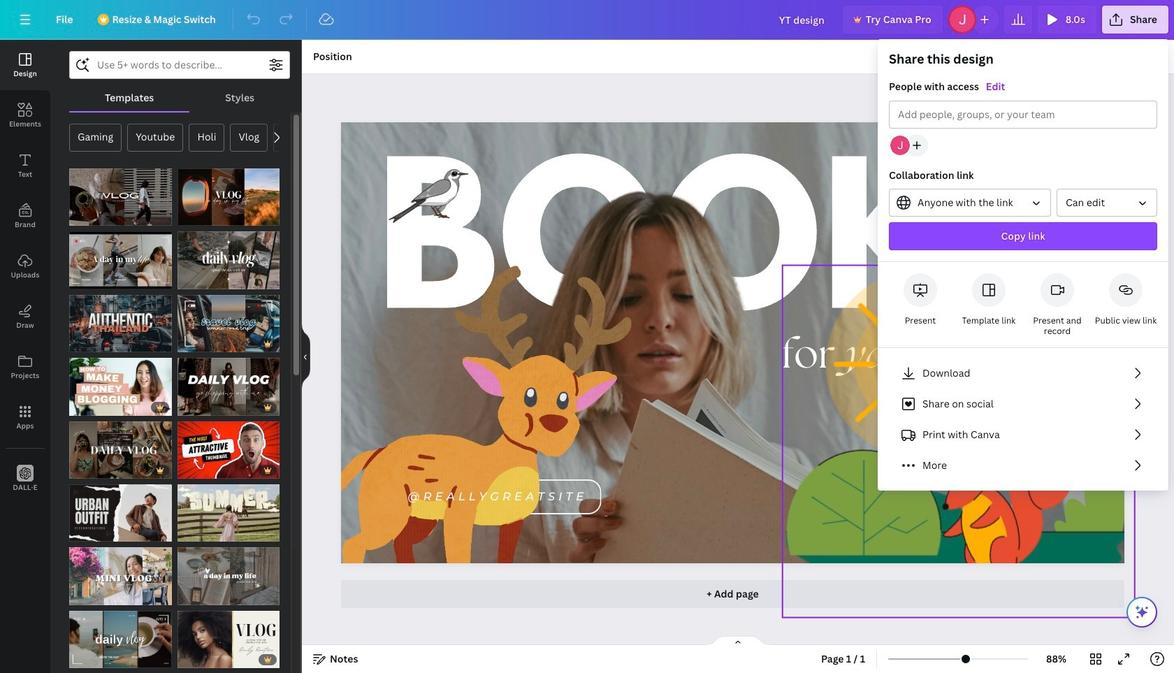 Task type: vqa. For each thing, say whether or not it's contained in the screenshot.
Brown And White Simple Vlog YouTube Thumbnail
yes



Task type: describe. For each thing, give the bounding box(es) containing it.
Zoom button
[[1034, 648, 1080, 671]]

dark grey minimalist photo travel youtube thumbnail image
[[69, 295, 172, 353]]

blue vintage retro travel vlog youtube thumbnail group
[[177, 295, 280, 353]]

2 brown minimalist lifestyle daily vlog youtube thumbnail group from the top
[[69, 603, 172, 669]]

brown minimalist lifestyle daily vlog youtube thumbnail image for 2nd brown minimalist lifestyle daily vlog youtube thumbnail group from the top
[[69, 611, 172, 669]]

neutral elegant minimalist daily vlog youtube thumbnail image
[[177, 232, 280, 289]]

big text how to youtube thumbnail group
[[69, 358, 172, 416]]

brown black elegant aesthetic fashion vlog youtube thumbnail image
[[177, 358, 280, 416]]

beige minimalist vlog daily routine youtube thumbnail group
[[177, 603, 280, 669]]

brown white modern lifestyle vlog youtube thumbnail image
[[69, 421, 172, 479]]

white simple mini vlog youtube thumbnail group
[[69, 548, 172, 606]]

orange yellow minimalist aesthetic a day in my life travel vlog youtube thumbnail image
[[177, 169, 280, 226]]

brown minimalist lifestyle daily vlog youtube thumbnail image for 1st brown minimalist lifestyle daily vlog youtube thumbnail group from the top
[[69, 232, 172, 289]]

most attractive youtube thumbnail image
[[177, 421, 280, 479]]

main menu bar
[[0, 0, 1175, 40]]

blue vintage retro travel vlog youtube thumbnail image
[[177, 295, 280, 353]]

black and brown modern urban outfit recommendations youtube thumbnail group
[[69, 485, 172, 542]]

side panel tab list
[[0, 40, 50, 504]]

deer animated sticker image
[[322, 254, 668, 606]]

canva assistant image
[[1134, 604, 1151, 621]]



Task type: locate. For each thing, give the bounding box(es) containing it.
link permissions group
[[890, 189, 1158, 217]]

brown minimalist lifestyle daily vlog youtube thumbnail group
[[69, 232, 172, 289], [69, 603, 172, 669]]

None button
[[890, 189, 1052, 217], [1057, 189, 1158, 217], [890, 189, 1052, 217], [1057, 189, 1158, 217]]

0 vertical spatial brown minimalist lifestyle daily vlog youtube thumbnail group
[[69, 232, 172, 289]]

aesthetic simple vacation trip youtube thumbnail image
[[177, 485, 280, 542]]

most attractive youtube thumbnail group
[[177, 421, 280, 479]]

black and brown modern urban outfit recommendations youtube thumbnail image
[[69, 485, 172, 542]]

brown black elegant aesthetic fashion vlog youtube thumbnail group
[[177, 358, 280, 416]]

group
[[878, 50, 1169, 262]]

brown and white simple vlog youtube thumbnail group
[[69, 169, 172, 226]]

beige minimalist vlog daily routine youtube thumbnail image
[[177, 611, 280, 669]]

beige minimalist aesthetic daily vlog youtube thumbnail image
[[177, 548, 280, 606]]

brown minimalist lifestyle daily vlog youtube thumbnail image down white simple mini vlog youtube thumbnail
[[69, 611, 172, 669]]

list
[[890, 359, 1158, 480]]

big text how to youtube thumbnail image
[[69, 358, 172, 416]]

show pages image
[[705, 636, 772, 647]]

white simple mini vlog youtube thumbnail image
[[69, 548, 172, 606]]

hide image
[[301, 323, 311, 390]]

brown white modern lifestyle vlog youtube thumbnail group
[[69, 421, 172, 479]]

animated squirrel outdoors image
[[783, 266, 1136, 618], [783, 266, 1136, 618]]

brown minimalist lifestyle daily vlog youtube thumbnail image
[[69, 232, 172, 289], [69, 611, 172, 669]]

1 vertical spatial brown minimalist lifestyle daily vlog youtube thumbnail group
[[69, 603, 172, 669]]

Use 5+ words to describe... search field
[[97, 52, 262, 78]]

0 vertical spatial brown minimalist lifestyle daily vlog youtube thumbnail image
[[69, 232, 172, 289]]

playful japanese wagtail image
[[385, 167, 473, 224], [385, 167, 473, 224]]

2 brown minimalist lifestyle daily vlog youtube thumbnail image from the top
[[69, 611, 172, 669]]

brown minimalist lifestyle daily vlog youtube thumbnail image up "dark grey minimalist photo travel youtube thumbnail"
[[69, 232, 172, 289]]

Add people, groups, or your team text field
[[899, 101, 1149, 128]]

1 brown minimalist lifestyle daily vlog youtube thumbnail group from the top
[[69, 232, 172, 289]]

dark grey minimalist photo travel youtube thumbnail group
[[69, 295, 172, 353]]

1 brown minimalist lifestyle daily vlog youtube thumbnail image from the top
[[69, 232, 172, 289]]

brown and white simple vlog youtube thumbnail image
[[69, 169, 172, 226]]

beige minimalist aesthetic daily vlog youtube thumbnail group
[[177, 548, 280, 606]]

Design title text field
[[768, 6, 838, 34]]

1 vertical spatial brown minimalist lifestyle daily vlog youtube thumbnail image
[[69, 611, 172, 669]]



